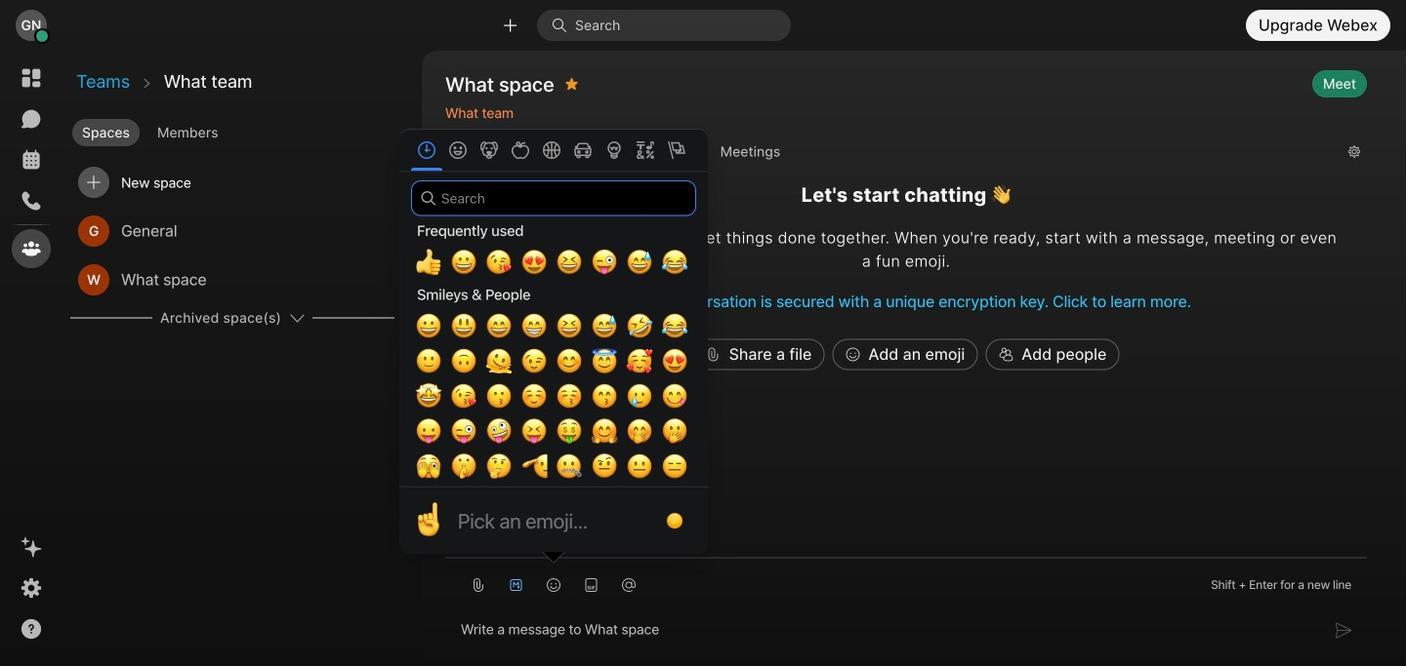 Task type: describe. For each thing, give the bounding box(es) containing it.
markdown image
[[508, 578, 524, 594]]

calls image
[[20, 189, 43, 213]]

dialog inside "message composer toolbar" "element"
[[399, 129, 708, 564]]

what's new image
[[20, 536, 43, 560]]

file attachment image
[[471, 578, 486, 594]]

emoji image
[[546, 578, 562, 594]]

message composer toolbar element
[[4, 4, 1406, 667]]

Search search field
[[411, 181, 696, 216]]

remove from favorites image
[[565, 68, 579, 100]]

webex tab list
[[12, 59, 51, 269]]

settings image
[[20, 577, 43, 601]]

what space list item
[[70, 256, 395, 305]]

meetings image
[[20, 148, 43, 172]]

mention image
[[621, 578, 637, 594]]



Task type: locate. For each thing, give the bounding box(es) containing it.
group
[[445, 138, 1333, 165]]

dashboard image
[[20, 66, 43, 90]]

gifs image
[[583, 578, 599, 594]]

wrapper image
[[35, 29, 49, 43]]

list item
[[70, 158, 395, 207]]

wrapper image
[[552, 18, 575, 33], [84, 173, 104, 192], [706, 347, 721, 363], [845, 347, 861, 363], [998, 347, 1014, 363]]

view space settings image
[[1348, 136, 1361, 167]]

help image
[[20, 618, 43, 642]]

tab list
[[68, 111, 420, 148]]

general list item
[[70, 207, 395, 256]]

dialog
[[399, 129, 708, 564]]

arrow down_16 image
[[289, 311, 305, 326]]

messaging, has no new notifications image
[[20, 107, 43, 131]]

teams, has no new notifications image
[[20, 237, 43, 261]]

navigation
[[0, 51, 62, 667]]



Task type: vqa. For each thing, say whether or not it's contained in the screenshot.
File attachment image
yes



